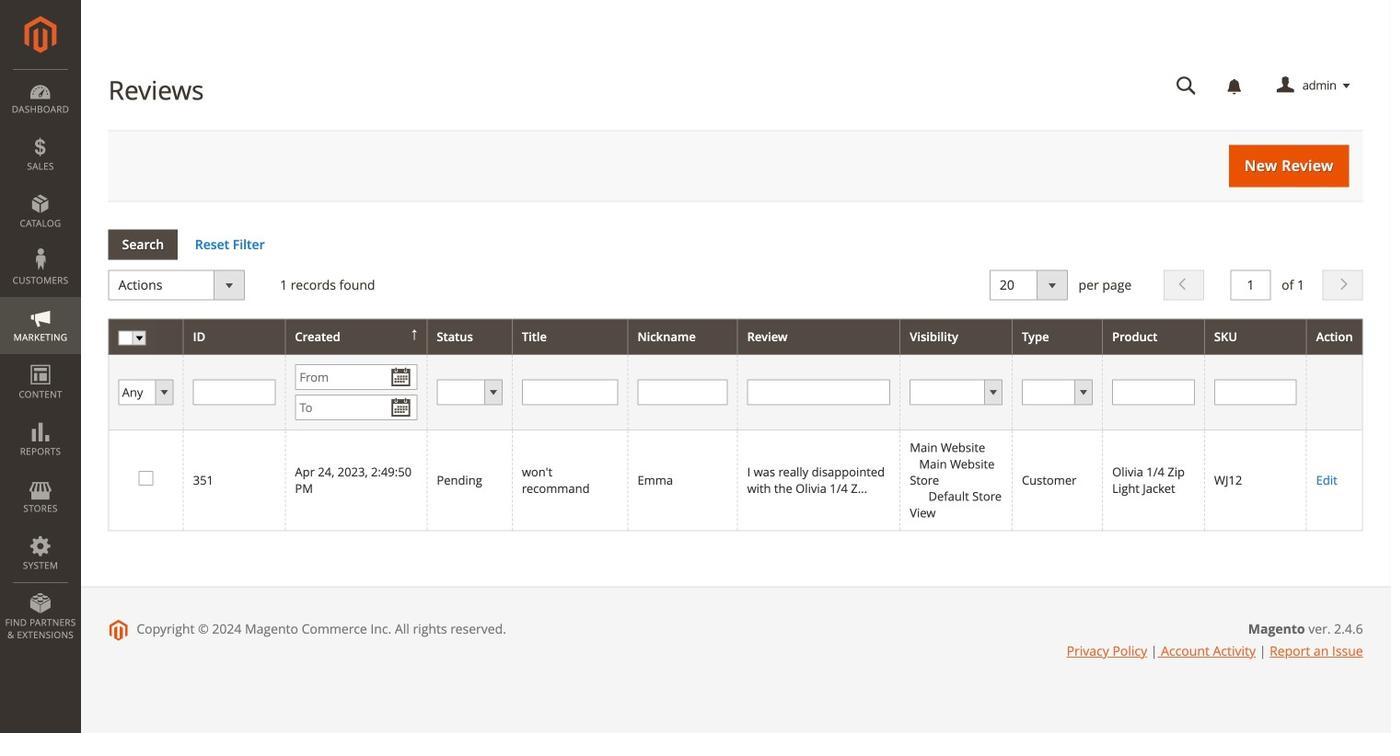 Task type: locate. For each thing, give the bounding box(es) containing it.
None text field
[[1163, 70, 1209, 102], [193, 380, 276, 406], [522, 380, 618, 406], [747, 380, 890, 406], [1112, 380, 1195, 406], [1163, 70, 1209, 102], [193, 380, 276, 406], [522, 380, 618, 406], [747, 380, 890, 406], [1112, 380, 1195, 406]]

To text field
[[295, 395, 417, 421]]

None text field
[[1230, 270, 1271, 301], [637, 380, 728, 406], [1214, 380, 1297, 406], [1230, 270, 1271, 301], [637, 380, 728, 406], [1214, 380, 1297, 406]]

menu bar
[[0, 69, 81, 651]]

None checkbox
[[139, 472, 151, 484]]



Task type: describe. For each thing, give the bounding box(es) containing it.
From text field
[[295, 365, 417, 390]]

magento admin panel image
[[24, 16, 57, 53]]



Task type: vqa. For each thing, say whether or not it's contained in the screenshot.
Magento Admin Panel 'IMAGE'
yes



